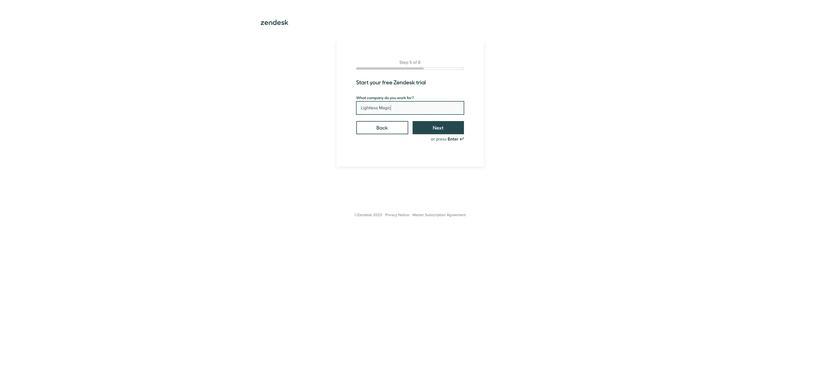 Task type: vqa. For each thing, say whether or not it's contained in the screenshot.
enter icon at right top
yes



Task type: locate. For each thing, give the bounding box(es) containing it.
8
[[418, 60, 421, 65]]

2023
[[373, 213, 382, 218]]

back button
[[356, 121, 408, 135]]

What company do you work for? text field
[[356, 102, 464, 115]]

notice
[[398, 213, 409, 218]]

step
[[399, 60, 408, 65]]

of
[[413, 60, 417, 65]]

start your free zendesk trial
[[356, 78, 426, 86]]

back
[[376, 124, 388, 131]]

start
[[356, 78, 369, 86]]

zendesk image
[[261, 20, 288, 25]]

master subscription agreement
[[412, 213, 466, 218]]

do
[[384, 95, 389, 100]]

you
[[390, 95, 396, 100]]

next button
[[413, 121, 464, 135]]

subscription
[[425, 213, 446, 218]]

step 5 of 8
[[399, 60, 421, 65]]

©zendesk
[[354, 213, 372, 218]]



Task type: describe. For each thing, give the bounding box(es) containing it.
agreement
[[447, 213, 466, 218]]

what company do you work for?
[[356, 95, 414, 100]]

free
[[382, 78, 392, 86]]

©zendesk 2023
[[354, 213, 382, 218]]

or
[[431, 137, 435, 142]]

5
[[409, 60, 412, 65]]

privacy notice link
[[385, 213, 409, 218]]

or press enter
[[431, 137, 458, 142]]

work
[[397, 95, 406, 100]]

your
[[370, 78, 381, 86]]

master
[[412, 213, 424, 218]]

what
[[356, 95, 366, 100]]

press
[[436, 137, 447, 142]]

privacy
[[385, 213, 397, 218]]

privacy notice
[[385, 213, 409, 218]]

©zendesk 2023 link
[[354, 213, 382, 218]]

enter
[[448, 137, 458, 142]]

trial
[[416, 78, 426, 86]]

company
[[367, 95, 384, 100]]

master subscription agreement link
[[412, 213, 466, 218]]

for?
[[407, 95, 414, 100]]

next
[[433, 124, 444, 131]]

enter image
[[459, 137, 464, 142]]

zendesk
[[394, 78, 415, 86]]



